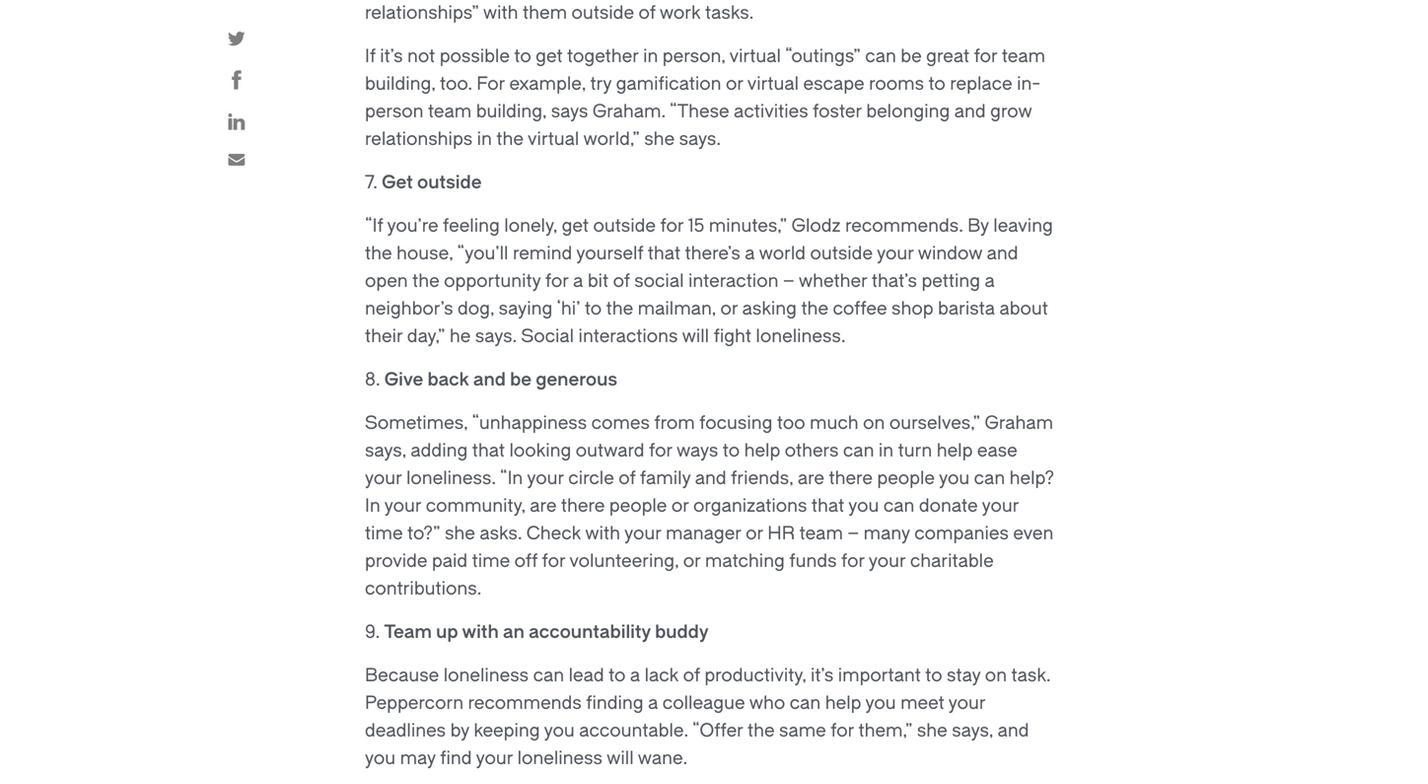 Task type: locate. For each thing, give the bounding box(es) containing it.
1 horizontal spatial people
[[877, 468, 935, 489]]

1 vertical spatial of
[[619, 468, 635, 489]]

share this post on facebook image
[[231, 70, 242, 90]]

1 vertical spatial there
[[561, 496, 605, 516]]

1 vertical spatial building,
[[476, 101, 547, 122]]

loneliness down keeping
[[517, 748, 603, 769]]

help down important
[[825, 693, 861, 713]]

and inside "if you're feeling lonely, get outside for 15 minutes," glodz recommends. by leaving the house, "you'll remind yourself that there's a world outside your window and open the opportunity for a bit of social interaction – whether that's petting a neighbor's dog, saying 'hi' to the mailman, or asking the coffee shop barista about their day," he says. social interactions will fight loneliness.
[[987, 243, 1018, 264]]

with up volunteering,
[[585, 523, 620, 544]]

get
[[536, 46, 563, 67], [562, 215, 589, 236]]

people
[[877, 468, 935, 489], [609, 496, 667, 516]]

0 horizontal spatial people
[[609, 496, 667, 516]]

gamification
[[616, 73, 721, 94]]

it's left important
[[811, 665, 834, 686]]

1 vertical spatial in
[[477, 129, 492, 149]]

meet
[[900, 693, 944, 713]]

0 horizontal spatial there
[[561, 496, 605, 516]]

contributions.
[[365, 578, 482, 599]]

whether
[[799, 271, 867, 291]]

0 horizontal spatial that
[[472, 440, 505, 461]]

says. down dog,
[[475, 326, 517, 347]]

sometimes, "unhappiness comes from focusing too much on ourselves," graham says, adding that looking outward for ways to help others can in turn help ease your loneliness. "in your circle of family and friends, are there people you can help? in your community, are there people or organizations that you can donate your time to?" she asks. check with your manager or hr team — many companies even provide paid time off for volunteering, or matching funds for your charitable contributions.
[[365, 413, 1054, 599]]

1 vertical spatial outside
[[593, 215, 656, 236]]

1 horizontal spatial on
[[985, 665, 1007, 686]]

to
[[514, 46, 531, 67], [928, 73, 946, 94], [585, 298, 602, 319], [723, 440, 740, 461], [609, 665, 626, 686], [925, 665, 942, 686]]

there
[[829, 468, 873, 489], [561, 496, 605, 516]]

on inside sometimes, "unhappiness comes from focusing too much on ourselves," graham says, adding that looking outward for ways to help others can in turn help ease your loneliness. "in your circle of family and friends, are there people you can help? in your community, are there people or organizations that you can donate your time to?" she asks. check with your manager or hr team — many companies even provide paid time off for volunteering, or matching funds for your charitable contributions.
[[863, 413, 885, 433]]

to down great
[[928, 73, 946, 94]]

you down important
[[865, 693, 896, 713]]

1 horizontal spatial loneliness.
[[756, 326, 846, 347]]

to inside "if you're feeling lonely, get outside for 15 minutes," glodz recommends. by leaving the house, "you'll remind yourself that there's a world outside your window and open the opportunity for a bit of social interaction – whether that's petting a neighbor's dog, saying 'hi' to the mailman, or asking the coffee shop barista about their day," he says. social interactions will fight loneliness.
[[585, 298, 602, 319]]

can up rooms
[[865, 46, 896, 67]]

1 vertical spatial people
[[609, 496, 667, 516]]

she down 'meet'
[[917, 720, 947, 741]]

1 horizontal spatial says,
[[952, 720, 993, 741]]

on
[[863, 413, 885, 433], [985, 665, 1007, 686]]

there down circle
[[561, 496, 605, 516]]

1 vertical spatial says,
[[952, 720, 993, 741]]

help inside because loneliness can lead to a lack of productivity, it's important to stay on task. peppercorn recommends finding a colleague who can help you meet your deadlines by keeping you accountable. "offer the same for them," she says, and you may find your loneliness will wane.
[[825, 693, 861, 713]]

may
[[400, 748, 436, 769]]

for up 'hi'
[[545, 271, 569, 291]]

you down deadlines
[[365, 748, 396, 769]]

too
[[777, 413, 805, 433]]

time down asks.
[[472, 551, 510, 571]]

of right lack
[[683, 665, 700, 686]]

in left turn
[[879, 440, 894, 461]]

on right much
[[863, 413, 885, 433]]

–
[[783, 271, 795, 291]]

of right bit
[[613, 271, 630, 291]]

it's
[[380, 46, 403, 67], [811, 665, 834, 686]]

yourself
[[576, 243, 643, 264]]

loneliness. down adding
[[406, 468, 496, 489]]

0 vertical spatial building,
[[365, 73, 435, 94]]

0 vertical spatial be
[[901, 46, 922, 67]]

2 horizontal spatial that
[[811, 496, 844, 516]]

she up paid
[[445, 523, 475, 544]]

loneliness up the recommends
[[443, 665, 529, 686]]

up
[[436, 622, 458, 642]]

says. inside "if you're feeling lonely, get outside for 15 minutes," glodz recommends. by leaving the house, "you'll remind yourself that there's a world outside your window and open the opportunity for a bit of social interaction – whether that's petting a neighbor's dog, saying 'hi' to the mailman, or asking the coffee shop barista about their day," he says. social interactions will fight loneliness.
[[475, 326, 517, 347]]

time down in
[[365, 523, 403, 544]]

because
[[365, 665, 439, 686]]

a left bit
[[573, 271, 583, 291]]

"these
[[670, 101, 729, 122]]

that up social
[[648, 243, 681, 264]]

and right back
[[473, 369, 506, 390]]

to right 'hi'
[[585, 298, 602, 319]]

the down who
[[747, 720, 775, 741]]

says. down "these
[[679, 129, 721, 149]]

outside
[[417, 172, 482, 193], [593, 215, 656, 236], [810, 243, 873, 264]]

your down help?
[[982, 496, 1019, 516]]

and down leaving
[[987, 243, 1018, 264]]

0 horizontal spatial team
[[428, 101, 472, 122]]

and
[[954, 101, 986, 122], [987, 243, 1018, 264], [473, 369, 506, 390], [695, 468, 727, 489], [998, 720, 1029, 741]]

outside up whether on the top
[[810, 243, 873, 264]]

your up volunteering,
[[624, 523, 661, 544]]

share this post on linkedin image
[[228, 113, 245, 130]]

deadlines
[[365, 720, 446, 741]]

the down for
[[496, 129, 524, 149]]

or inside "if you're feeling lonely, get outside for 15 minutes," glodz recommends. by leaving the house, "you'll remind yourself that there's a world outside your window and open the opportunity for a bit of social interaction – whether that's petting a neighbor's dog, saying 'hi' to the mailman, or asking the coffee shop barista about their day," he says. social interactions will fight loneliness.
[[720, 298, 738, 319]]

interactions
[[578, 326, 678, 347]]

1 vertical spatial loneliness.
[[406, 468, 496, 489]]

2 horizontal spatial in
[[879, 440, 894, 461]]

says, down sometimes,
[[365, 440, 406, 461]]

it's inside because loneliness can lead to a lack of productivity, it's important to stay on task. peppercorn recommends finding a colleague who can help you meet your deadlines by keeping you accountable. "offer the same for them," she says, and you may find your loneliness will wane.
[[811, 665, 834, 686]]

team inside sometimes, "unhappiness comes from focusing too much on ourselves," graham says, adding that looking outward for ways to help others can in turn help ease your loneliness. "in your circle of family and friends, are there people you can help? in your community, are there people or organizations that you can donate your time to?" she asks. check with your manager or hr team — many companies even provide paid time off for volunteering, or matching funds for your charitable contributions.
[[799, 523, 843, 544]]

will down accountable.
[[607, 748, 634, 769]]

help?
[[1009, 468, 1054, 489]]

2 vertical spatial she
[[917, 720, 947, 741]]

2 horizontal spatial outside
[[810, 243, 873, 264]]

people down family
[[609, 496, 667, 516]]

feeling
[[443, 215, 500, 236]]

in inside sometimes, "unhappiness comes from focusing too much on ourselves," graham says, adding that looking outward for ways to help others can in turn help ease your loneliness. "in your circle of family and friends, are there people you can help? in your community, are there people or organizations that you can donate your time to?" she asks. check with your manager or hr team — many companies even provide paid time off for volunteering, or matching funds for your charitable contributions.
[[879, 440, 894, 461]]

to down focusing
[[723, 440, 740, 461]]

0 horizontal spatial outside
[[417, 172, 482, 193]]

there's
[[685, 243, 740, 264]]

building, down for
[[476, 101, 547, 122]]

world
[[759, 243, 806, 264]]

in
[[643, 46, 658, 67], [477, 129, 492, 149], [879, 440, 894, 461]]

time
[[365, 523, 403, 544], [472, 551, 510, 571]]

that's
[[872, 271, 917, 291]]

or inside if it's not possible to get together in person, virtual "outings" can be great for team building, too. for example, try gamification or virtual escape rooms to replace in- person team building, says graham. "these activities foster belonging and grow relationships in the virtual world," she says.
[[726, 73, 743, 94]]

that
[[648, 243, 681, 264], [472, 440, 505, 461], [811, 496, 844, 516]]

the inside if it's not possible to get together in person, virtual "outings" can be great for team building, too. for example, try gamification or virtual escape rooms to replace in- person team building, says graham. "these activities foster belonging and grow relationships in the virtual world," she says.
[[496, 129, 524, 149]]

8. give back and be generous
[[365, 369, 617, 390]]

team up in-
[[1002, 46, 1045, 67]]

1 horizontal spatial says.
[[679, 129, 721, 149]]

1 horizontal spatial there
[[829, 468, 873, 489]]

1 vertical spatial with
[[462, 622, 499, 642]]

0 vertical spatial says,
[[365, 440, 406, 461]]

for up replace
[[974, 46, 997, 67]]

saying
[[499, 298, 553, 319]]

1 vertical spatial says.
[[475, 326, 517, 347]]

to up finding
[[609, 665, 626, 686]]

1 horizontal spatial help
[[825, 693, 861, 713]]

1 horizontal spatial will
[[682, 326, 709, 347]]

get up 'example,'
[[536, 46, 563, 67]]

for left 15
[[660, 215, 684, 236]]

can
[[865, 46, 896, 67], [843, 440, 874, 461], [974, 468, 1005, 489], [883, 496, 915, 516], [533, 665, 564, 686], [790, 693, 821, 713]]

graham.
[[593, 101, 666, 122]]

1 horizontal spatial it's
[[811, 665, 834, 686]]

1 horizontal spatial be
[[901, 46, 922, 67]]

in up gamification
[[643, 46, 658, 67]]

focusing
[[699, 413, 773, 433]]

off
[[514, 551, 538, 571]]

0 vertical spatial on
[[863, 413, 885, 433]]

says, inside because loneliness can lead to a lack of productivity, it's important to stay on task. peppercorn recommends finding a colleague who can help you meet your deadlines by keeping you accountable. "offer the same for them," she says, and you may find your loneliness will wane.
[[952, 720, 993, 741]]

loneliness. down asking
[[756, 326, 846, 347]]

team up funds
[[799, 523, 843, 544]]

1 vertical spatial she
[[445, 523, 475, 544]]

1 horizontal spatial with
[[585, 523, 620, 544]]

0 vertical spatial outside
[[417, 172, 482, 193]]

0 vertical spatial loneliness
[[443, 665, 529, 686]]

your inside "if you're feeling lonely, get outside for 15 minutes," glodz recommends. by leaving the house, "you'll remind yourself that there's a world outside your window and open the opportunity for a bit of social interaction – whether that's petting a neighbor's dog, saying 'hi' to the mailman, or asking the coffee shop barista about their day," he says. social interactions will fight loneliness.
[[877, 243, 914, 264]]

1 vertical spatial will
[[607, 748, 634, 769]]

and down ways
[[695, 468, 727, 489]]

that up the "in
[[472, 440, 505, 461]]

outside up feeling on the top of page
[[417, 172, 482, 193]]

outside up yourself
[[593, 215, 656, 236]]

not
[[407, 46, 435, 67]]

get
[[382, 172, 413, 193]]

0 vertical spatial says.
[[679, 129, 721, 149]]

be up "unhappiness at the left
[[510, 369, 532, 390]]

be up rooms
[[901, 46, 922, 67]]

2 vertical spatial team
[[799, 523, 843, 544]]

family
[[640, 468, 691, 489]]

glodz
[[791, 215, 841, 236]]

and inside sometimes, "unhappiness comes from focusing too much on ourselves," graham says, adding that looking outward for ways to help others can in turn help ease your loneliness. "in your circle of family and friends, are there people you can help? in your community, are there people or organizations that you can donate your time to?" she asks. check with your manager or hr team — many companies even provide paid time off for volunteering, or matching funds for your charitable contributions.
[[695, 468, 727, 489]]

"outings"
[[785, 46, 861, 67]]

says, down stay
[[952, 720, 993, 741]]

get inside if it's not possible to get together in person, virtual "outings" can be great for team building, too. for example, try gamification or virtual escape rooms to replace in- person team building, says graham. "these activities foster belonging and grow relationships in the virtual world," she says.
[[536, 46, 563, 67]]

0 horizontal spatial are
[[530, 496, 557, 516]]

'hi'
[[557, 298, 580, 319]]

it's right if
[[380, 46, 403, 67]]

2 horizontal spatial help
[[937, 440, 973, 461]]

1 horizontal spatial she
[[644, 129, 675, 149]]

that up funds
[[811, 496, 844, 516]]

provide
[[365, 551, 427, 571]]

says, inside sometimes, "unhappiness comes from focusing too much on ourselves," graham says, adding that looking outward for ways to help others can in turn help ease your loneliness. "in your circle of family and friends, are there people you can help? in your community, are there people or organizations that you can donate your time to?" she asks. check with your manager or hr team — many companies even provide paid time off for volunteering, or matching funds for your charitable contributions.
[[365, 440, 406, 461]]

will down "mailman," on the top of page
[[682, 326, 709, 347]]

will inside "if you're feeling lonely, get outside for 15 minutes," glodz recommends. by leaving the house, "you'll remind yourself that there's a world outside your window and open the opportunity for a bit of social interaction – whether that's petting a neighbor's dog, saying 'hi' to the mailman, or asking the coffee shop barista about their day," he says. social interactions will fight loneliness.
[[682, 326, 709, 347]]

and down replace
[[954, 101, 986, 122]]

1 horizontal spatial team
[[799, 523, 843, 544]]

important
[[838, 665, 921, 686]]

get up remind
[[562, 215, 589, 236]]

help down ourselves,"
[[937, 440, 973, 461]]

companies
[[914, 523, 1009, 544]]

even
[[1013, 523, 1054, 544]]

barista
[[938, 298, 995, 319]]

1 horizontal spatial outside
[[593, 215, 656, 236]]

for down check
[[542, 551, 565, 571]]

0 horizontal spatial loneliness.
[[406, 468, 496, 489]]

says,
[[365, 440, 406, 461], [952, 720, 993, 741]]

2 horizontal spatial she
[[917, 720, 947, 741]]

if it's not possible to get together in person, virtual "outings" can be great for team building, too. for example, try gamification or virtual escape rooms to replace in- person team building, says graham. "these activities foster belonging and grow relationships in the virtual world," she says.
[[365, 46, 1045, 149]]

with inside sometimes, "unhappiness comes from focusing too much on ourselves," graham says, adding that looking outward for ways to help others can in turn help ease your loneliness. "in your circle of family and friends, are there people you can help? in your community, are there people or organizations that you can donate your time to?" she asks. check with your manager or hr team — many companies even provide paid time off for volunteering, or matching funds for your charitable contributions.
[[585, 523, 620, 544]]

15
[[688, 215, 704, 236]]

give
[[384, 369, 423, 390]]

"in
[[500, 468, 523, 489]]

0 horizontal spatial says,
[[365, 440, 406, 461]]

you up —
[[848, 496, 879, 516]]

team
[[1002, 46, 1045, 67], [428, 101, 472, 122], [799, 523, 843, 544]]

activities
[[734, 101, 808, 122]]

0 vertical spatial she
[[644, 129, 675, 149]]

0 horizontal spatial time
[[365, 523, 403, 544]]

for down —
[[841, 551, 865, 571]]

others
[[785, 440, 839, 461]]

world,"
[[583, 129, 640, 149]]

of inside sometimes, "unhappiness comes from focusing too much on ourselves," graham says, adding that looking outward for ways to help others can in turn help ease your loneliness. "in your circle of family and friends, are there people you can help? in your community, are there people or organizations that you can donate your time to?" she asks. check with your manager or hr team — many companies even provide paid time off for volunteering, or matching funds for your charitable contributions.
[[619, 468, 635, 489]]

1 horizontal spatial are
[[798, 468, 824, 489]]

of down outward
[[619, 468, 635, 489]]

for inside if it's not possible to get together in person, virtual "outings" can be great for team building, too. for example, try gamification or virtual escape rooms to replace in- person team building, says graham. "these activities foster belonging and grow relationships in the virtual world," she says.
[[974, 46, 997, 67]]

escape
[[803, 73, 864, 94]]

and down task.
[[998, 720, 1029, 741]]

9.
[[365, 622, 380, 642]]

1 vertical spatial get
[[562, 215, 589, 236]]

1 vertical spatial that
[[472, 440, 505, 461]]

loneliness
[[443, 665, 529, 686], [517, 748, 603, 769]]

2 vertical spatial outside
[[810, 243, 873, 264]]

1 horizontal spatial in
[[643, 46, 658, 67]]

leaving
[[993, 215, 1053, 236]]

manager
[[666, 523, 741, 544]]

0 vertical spatial team
[[1002, 46, 1045, 67]]

0 vertical spatial get
[[536, 46, 563, 67]]

1 horizontal spatial building,
[[476, 101, 547, 122]]

0 vertical spatial it's
[[380, 46, 403, 67]]

0 horizontal spatial says.
[[475, 326, 517, 347]]

0 vertical spatial in
[[643, 46, 658, 67]]

there down others
[[829, 468, 873, 489]]

a down lack
[[648, 693, 658, 713]]

0 vertical spatial loneliness.
[[756, 326, 846, 347]]

team down "too." at the top left of page
[[428, 101, 472, 122]]

0 vertical spatial with
[[585, 523, 620, 544]]

generous
[[536, 369, 617, 390]]

your
[[877, 243, 914, 264], [365, 468, 402, 489], [527, 468, 564, 489], [384, 496, 421, 516], [982, 496, 1019, 516], [624, 523, 661, 544], [869, 551, 906, 571], [948, 693, 985, 713], [476, 748, 513, 769]]

0 vertical spatial of
[[613, 271, 630, 291]]

0 horizontal spatial it's
[[380, 46, 403, 67]]

in down for
[[477, 129, 492, 149]]

2 vertical spatial that
[[811, 496, 844, 516]]

your up that's
[[877, 243, 914, 264]]

people down turn
[[877, 468, 935, 489]]

are up check
[[530, 496, 557, 516]]

paid
[[432, 551, 468, 571]]

are
[[798, 468, 824, 489], [530, 496, 557, 516]]

1 horizontal spatial time
[[472, 551, 510, 571]]

1 vertical spatial loneliness
[[517, 748, 603, 769]]

asking
[[742, 298, 797, 319]]

0 horizontal spatial she
[[445, 523, 475, 544]]

0 vertical spatial will
[[682, 326, 709, 347]]

are down others
[[798, 468, 824, 489]]

2 vertical spatial in
[[879, 440, 894, 461]]

social
[[521, 326, 574, 347]]

0 horizontal spatial on
[[863, 413, 885, 433]]

1 vertical spatial on
[[985, 665, 1007, 686]]

0 horizontal spatial will
[[607, 748, 634, 769]]

0 horizontal spatial help
[[744, 440, 780, 461]]

you up donate
[[939, 468, 970, 489]]

can up many
[[883, 496, 915, 516]]

or up fight
[[720, 298, 738, 319]]

she down the graham.
[[644, 129, 675, 149]]

or up "these
[[726, 73, 743, 94]]

minutes,"
[[709, 215, 787, 236]]

or left hr
[[746, 523, 763, 544]]

0 horizontal spatial building,
[[365, 73, 435, 94]]

0 vertical spatial that
[[648, 243, 681, 264]]

0 horizontal spatial in
[[477, 129, 492, 149]]

can up 'same'
[[790, 693, 821, 713]]

for up family
[[649, 440, 672, 461]]

she inside if it's not possible to get together in person, virtual "outings" can be great for team building, too. for example, try gamification or virtual escape rooms to replace in- person team building, says graham. "these activities foster belonging and grow relationships in the virtual world," she says.
[[644, 129, 675, 149]]

0 vertical spatial people
[[877, 468, 935, 489]]

0 vertical spatial are
[[798, 468, 824, 489]]

1 vertical spatial it's
[[811, 665, 834, 686]]

for right 'same'
[[831, 720, 854, 741]]

a left lack
[[630, 665, 640, 686]]

1 vertical spatial be
[[510, 369, 532, 390]]

you're
[[387, 215, 438, 236]]

1 horizontal spatial that
[[648, 243, 681, 264]]

0 horizontal spatial with
[[462, 622, 499, 642]]

many
[[864, 523, 910, 544]]

on right stay
[[985, 665, 1007, 686]]

the up "interactions"
[[606, 298, 633, 319]]

2 vertical spatial of
[[683, 665, 700, 686]]



Task type: vqa. For each thing, say whether or not it's contained in the screenshot.
much
yes



Task type: describe. For each thing, give the bounding box(es) containing it.
or down family
[[671, 496, 689, 516]]

comes
[[591, 413, 650, 433]]

accountable.
[[579, 720, 688, 741]]

"you'll
[[457, 243, 508, 264]]

organizations
[[693, 496, 807, 516]]

your down many
[[869, 551, 906, 571]]

house,
[[396, 243, 453, 264]]

2 vertical spatial virtual
[[528, 129, 579, 149]]

your right in
[[384, 496, 421, 516]]

by
[[450, 720, 469, 741]]

because loneliness can lead to a lack of productivity, it's important to stay on task. peppercorn recommends finding a colleague who can help you meet your deadlines by keeping you accountable. "offer the same for them," she says, and you may find your loneliness will wane.
[[365, 665, 1050, 769]]

looking
[[509, 440, 571, 461]]

colleague
[[662, 693, 745, 713]]

7. get outside
[[365, 172, 482, 193]]

keeping
[[474, 720, 540, 741]]

you down the recommends
[[544, 720, 575, 741]]

remind
[[513, 243, 572, 264]]

that inside "if you're feeling lonely, get outside for 15 minutes," glodz recommends. by leaving the house, "you'll remind yourself that there's a world outside your window and open the opportunity for a bit of social interaction – whether that's petting a neighbor's dog, saying 'hi' to the mailman, or asking the coffee shop barista about their day," he says. social interactions will fight loneliness.
[[648, 243, 681, 264]]

bit
[[588, 271, 609, 291]]

lonely,
[[504, 215, 557, 236]]

opportunity
[[444, 271, 541, 291]]

hr
[[768, 523, 795, 544]]

the down "if
[[365, 243, 392, 264]]

wane.
[[638, 748, 688, 769]]

relationships
[[365, 129, 473, 149]]

to?"
[[407, 523, 440, 544]]

he
[[450, 326, 471, 347]]

rooms
[[869, 73, 924, 94]]

share this post through email image
[[228, 154, 245, 166]]

to up 'example,'
[[514, 46, 531, 67]]

to left stay
[[925, 665, 942, 686]]

can up the recommends
[[533, 665, 564, 686]]

charitable
[[910, 551, 994, 571]]

find
[[440, 748, 472, 769]]

0 vertical spatial there
[[829, 468, 873, 489]]

outward
[[576, 440, 645, 461]]

1 vertical spatial time
[[472, 551, 510, 571]]

fight
[[714, 326, 751, 347]]

it's inside if it's not possible to get together in person, virtual "outings" can be great for team building, too. for example, try gamification or virtual escape rooms to replace in- person team building, says graham. "these activities foster belonging and grow relationships in the virtual world," she says.
[[380, 46, 403, 67]]

circle
[[568, 468, 614, 489]]

by
[[967, 215, 989, 236]]

ease
[[977, 440, 1017, 461]]

8.
[[365, 369, 380, 390]]

donate
[[919, 496, 978, 516]]

neighbor's
[[365, 298, 453, 319]]

to inside sometimes, "unhappiness comes from focusing too much on ourselves," graham says, adding that looking outward for ways to help others can in turn help ease your loneliness. "in your circle of family and friends, are there people you can help? in your community, are there people or organizations that you can donate your time to?" she asks. check with your manager or hr team — many companies even provide paid time off for volunteering, or matching funds for your charitable contributions.
[[723, 440, 740, 461]]

person,
[[662, 46, 725, 67]]

day,"
[[407, 326, 445, 347]]

in
[[365, 496, 380, 516]]

1 vertical spatial team
[[428, 101, 472, 122]]

too.
[[440, 73, 472, 94]]

share this post on twitter image
[[228, 32, 246, 46]]

same
[[779, 720, 826, 741]]

stay
[[947, 665, 981, 686]]

adding
[[411, 440, 468, 461]]

petting
[[921, 271, 980, 291]]

task.
[[1011, 665, 1050, 686]]

interaction
[[688, 271, 778, 291]]

or down manager
[[683, 551, 701, 571]]

1 vertical spatial are
[[530, 496, 557, 516]]

team
[[384, 622, 432, 642]]

asks.
[[480, 523, 522, 544]]

the inside because loneliness can lead to a lack of productivity, it's important to stay on task. peppercorn recommends finding a colleague who can help you meet your deadlines by keeping you accountable. "offer the same for them," she says, and you may find your loneliness will wane.
[[747, 720, 775, 741]]

be inside if it's not possible to get together in person, virtual "outings" can be great for team building, too. for example, try gamification or virtual escape rooms to replace in- person team building, says graham. "these activities foster belonging and grow relationships in the virtual world," she says.
[[901, 46, 922, 67]]

9. team up with an accountability buddy
[[365, 622, 713, 642]]

get inside "if you're feeling lonely, get outside for 15 minutes," glodz recommends. by leaving the house, "you'll remind yourself that there's a world outside your window and open the opportunity for a bit of social interaction – whether that's petting a neighbor's dog, saying 'hi' to the mailman, or asking the coffee shop barista about their day," he says. social interactions will fight loneliness.
[[562, 215, 589, 236]]

buddy
[[655, 622, 709, 642]]

for
[[477, 73, 505, 94]]

funds
[[789, 551, 837, 571]]

—
[[847, 523, 859, 544]]

loneliness. inside "if you're feeling lonely, get outside for 15 minutes," glodz recommends. by leaving the house, "you'll remind yourself that there's a world outside your window and open the opportunity for a bit of social interaction – whether that's petting a neighbor's dog, saying 'hi' to the mailman, or asking the coffee shop barista about their day," he says. social interactions will fight loneliness.
[[756, 326, 846, 347]]

the down house,
[[412, 271, 440, 291]]

0 horizontal spatial be
[[510, 369, 532, 390]]

back
[[427, 369, 469, 390]]

"if
[[365, 215, 383, 236]]

a up barista
[[985, 271, 995, 291]]

recommends
[[468, 693, 582, 713]]

on inside because loneliness can lead to a lack of productivity, it's important to stay on task. peppercorn recommends finding a colleague who can help you meet your deadlines by keeping you accountable. "offer the same for them," she says, and you may find your loneliness will wane.
[[985, 665, 1007, 686]]

ways
[[676, 440, 718, 461]]

shop
[[892, 298, 933, 319]]

can down ease
[[974, 468, 1005, 489]]

if
[[365, 46, 376, 67]]

matching
[[705, 551, 785, 571]]

foster
[[813, 101, 862, 122]]

0 vertical spatial virtual
[[729, 46, 781, 67]]

their
[[365, 326, 403, 347]]

the down whether on the top
[[801, 298, 828, 319]]

0 vertical spatial time
[[365, 523, 403, 544]]

your down stay
[[948, 693, 985, 713]]

says
[[551, 101, 588, 122]]

who
[[749, 693, 785, 713]]

your down looking
[[527, 468, 564, 489]]

your down keeping
[[476, 748, 513, 769]]

will inside because loneliness can lead to a lack of productivity, it's important to stay on task. peppercorn recommends finding a colleague who can help you meet your deadlines by keeping you accountable. "offer the same for them," she says, and you may find your loneliness will wane.
[[607, 748, 634, 769]]

productivity,
[[704, 665, 806, 686]]

loneliness. inside sometimes, "unhappiness comes from focusing too much on ourselves," graham says, adding that looking outward for ways to help others can in turn help ease your loneliness. "in your circle of family and friends, are there people you can help? in your community, are there people or organizations that you can donate your time to?" she asks. check with your manager or hr team — many companies even provide paid time off for volunteering, or matching funds for your charitable contributions.
[[406, 468, 496, 489]]

and inside if it's not possible to get together in person, virtual "outings" can be great for team building, too. for example, try gamification or virtual escape rooms to replace in- person team building, says graham. "these activities foster belonging and grow relationships in the virtual world," she says.
[[954, 101, 986, 122]]

peppercorn
[[365, 693, 464, 713]]

check
[[526, 523, 581, 544]]

grow
[[990, 101, 1032, 122]]

social
[[634, 271, 684, 291]]

can inside if it's not possible to get together in person, virtual "outings" can be great for team building, too. for example, try gamification or virtual escape rooms to replace in- person team building, says graham. "these activities foster belonging and grow relationships in the virtual world," she says.
[[865, 46, 896, 67]]

says. inside if it's not possible to get together in person, virtual "outings" can be great for team building, too. for example, try gamification or virtual escape rooms to replace in- person team building, says graham. "these activities foster belonging and grow relationships in the virtual world," she says.
[[679, 129, 721, 149]]

person
[[365, 101, 424, 122]]

she inside sometimes, "unhappiness comes from focusing too much on ourselves," graham says, adding that looking outward for ways to help others can in turn help ease your loneliness. "in your circle of family and friends, are there people you can help? in your community, are there people or organizations that you can donate your time to?" she asks. check with your manager or hr team — many companies even provide paid time off for volunteering, or matching funds for your charitable contributions.
[[445, 523, 475, 544]]

them,"
[[858, 720, 913, 741]]

and inside because loneliness can lead to a lack of productivity, it's important to stay on task. peppercorn recommends finding a colleague who can help you meet your deadlines by keeping you accountable. "offer the same for them," she says, and you may find your loneliness will wane.
[[998, 720, 1029, 741]]

a down minutes,"
[[745, 243, 755, 264]]

ourselves,"
[[889, 413, 980, 433]]

in-
[[1017, 73, 1040, 94]]

1 vertical spatial virtual
[[747, 73, 799, 94]]

2 horizontal spatial team
[[1002, 46, 1045, 67]]

finding
[[586, 693, 644, 713]]

lack
[[645, 665, 679, 686]]

dog,
[[458, 298, 494, 319]]

can down much
[[843, 440, 874, 461]]

your up in
[[365, 468, 402, 489]]

she inside because loneliness can lead to a lack of productivity, it's important to stay on task. peppercorn recommends finding a colleague who can help you meet your deadlines by keeping you accountable. "offer the same for them," she says, and you may find your loneliness will wane.
[[917, 720, 947, 741]]

window
[[918, 243, 982, 264]]

for inside because loneliness can lead to a lack of productivity, it's important to stay on task. peppercorn recommends finding a colleague who can help you meet your deadlines by keeping you accountable. "offer the same for them," she says, and you may find your loneliness will wane.
[[831, 720, 854, 741]]

of inside because loneliness can lead to a lack of productivity, it's important to stay on task. peppercorn recommends finding a colleague who can help you meet your deadlines by keeping you accountable. "offer the same for them," she says, and you may find your loneliness will wane.
[[683, 665, 700, 686]]

community,
[[426, 496, 525, 516]]

together
[[567, 46, 639, 67]]

possible
[[440, 46, 510, 67]]

of inside "if you're feeling lonely, get outside for 15 minutes," glodz recommends. by leaving the house, "you'll remind yourself that there's a world outside your window and open the opportunity for a bit of social interaction – whether that's petting a neighbor's dog, saying 'hi' to the mailman, or asking the coffee shop barista about their day," he says. social interactions will fight loneliness.
[[613, 271, 630, 291]]

example,
[[509, 73, 586, 94]]



